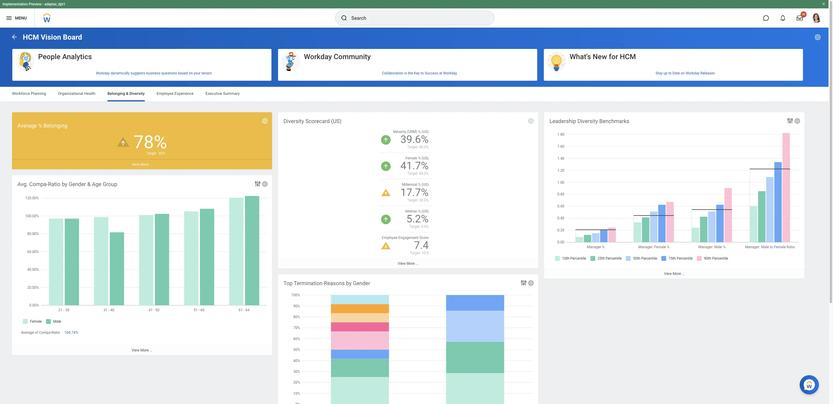 Task type: vqa. For each thing, say whether or not it's contained in the screenshot.


Task type: locate. For each thing, give the bounding box(es) containing it.
diversity right leadership
[[578, 118, 598, 124]]

target up the millennial
[[407, 172, 418, 176]]

diversity down the suggests
[[130, 91, 145, 96]]

to right the key
[[421, 71, 424, 75]]

1 on from the left
[[189, 71, 193, 75]]

millennial % (us)
[[402, 183, 429, 187]]

workday inside collaboration is the key to success at workday link
[[443, 71, 457, 75]]

% for 5.2%
[[418, 209, 421, 213]]

configure image
[[262, 118, 268, 124]]

40.0% for 41.7%
[[419, 172, 429, 176]]

previous page image
[[11, 33, 18, 40]]

termination
[[294, 280, 323, 287]]

tab list
[[6, 87, 823, 102]]

1 horizontal spatial hcm
[[620, 53, 636, 61]]

top termination reasons by gender element
[[278, 275, 538, 404]]

2 40.0% from the top
[[419, 172, 429, 176]]

2 on from the left
[[681, 71, 685, 75]]

gender
[[69, 181, 86, 187], [353, 280, 370, 287]]

average of compa-ratio
[[21, 331, 60, 335]]

diversity
[[130, 91, 145, 96], [284, 118, 304, 124], [578, 118, 598, 124]]

0 vertical spatial belonging
[[108, 91, 125, 96]]

more inside leadership diversity benchmarks element
[[673, 272, 681, 276]]

(us) right "(urm)"
[[422, 130, 429, 134]]

(us) down 20.0%
[[422, 209, 429, 213]]

preview
[[29, 2, 42, 6]]

30
[[802, 13, 806, 16]]

collaboration is the key to success at workday
[[382, 71, 457, 75]]

employee up down warning icon
[[382, 236, 398, 240]]

104.74% button
[[64, 331, 79, 335]]

female
[[406, 156, 417, 161]]

-
[[42, 2, 44, 6]]

1 vertical spatial up good image
[[381, 162, 391, 171]]

by for reasons
[[346, 280, 352, 287]]

on left your
[[189, 71, 193, 75]]

1 vertical spatial configure and view chart data image
[[520, 279, 528, 287]]

0 vertical spatial average
[[17, 123, 37, 129]]

1 vertical spatial 40.0%
[[419, 172, 429, 176]]

...
[[150, 162, 152, 167], [416, 262, 419, 266], [682, 272, 685, 276], [150, 349, 152, 353]]

0 vertical spatial gender
[[69, 181, 86, 187]]

target up female
[[407, 145, 418, 149]]

target inside 78% target 85%
[[146, 151, 156, 156]]

target left 10.0
[[410, 251, 420, 255]]

workday community button
[[278, 49, 537, 72]]

0 vertical spatial hcm
[[23, 33, 39, 41]]

top
[[284, 280, 293, 287]]

view inside diversity scorecard (us) 'element'
[[398, 262, 406, 266]]

workday inside workday community button
[[304, 53, 332, 61]]

people analytics
[[38, 53, 92, 61]]

compa- right avg.
[[29, 181, 48, 187]]

minority
[[393, 130, 406, 134]]

planning
[[31, 91, 46, 96]]

(us) for 17.7%
[[422, 183, 429, 187]]

workday inside "workday dynamically suggests business questions based on your tenant" link
[[96, 71, 110, 75]]

target inside '5.2% target 5.0%'
[[409, 225, 420, 229]]

0 vertical spatial configure and view chart data image
[[787, 117, 794, 124]]

view more ... link for leadership diversity benchmarks
[[544, 269, 805, 279]]

employee left experience
[[157, 91, 174, 96]]

1 vertical spatial gender
[[353, 280, 370, 287]]

target for 41.7%
[[407, 172, 418, 176]]

tab list inside '78%' 'main content'
[[6, 87, 823, 102]]

... inside diversity scorecard (us) 'element'
[[416, 262, 419, 266]]

millennial
[[402, 183, 417, 187]]

configure leadership diversity benchmarks image
[[794, 118, 801, 124]]

3 up good image from the top
[[381, 215, 391, 224]]

employee for employee experience
[[157, 91, 174, 96]]

1 horizontal spatial on
[[681, 71, 685, 75]]

employee
[[157, 91, 174, 96], [382, 236, 398, 240]]

2 vertical spatial up good image
[[381, 215, 391, 224]]

board
[[63, 33, 82, 41]]

0 vertical spatial up good image
[[381, 135, 391, 145]]

(us)
[[331, 118, 342, 124], [422, 130, 429, 134], [422, 156, 429, 161], [422, 183, 429, 187], [422, 209, 429, 213]]

&
[[126, 91, 129, 96], [87, 181, 91, 187]]

1 vertical spatial belonging
[[43, 123, 67, 129]]

view for leadership diversity benchmarks
[[664, 272, 672, 276]]

configure and view chart data image left configure top termination reasons by gender image
[[520, 279, 528, 287]]

view more ... link
[[12, 159, 272, 169], [278, 259, 538, 269], [544, 269, 805, 279], [12, 346, 272, 356]]

1 horizontal spatial configure and view chart data image
[[787, 117, 794, 124]]

belonging
[[108, 91, 125, 96], [43, 123, 67, 129]]

up good image up up warning image
[[381, 162, 391, 171]]

more inside the avg. compa-ratio by gender & age group element
[[140, 349, 149, 353]]

configure this page image
[[814, 34, 822, 41]]

up good image for 39.6%
[[381, 135, 391, 145]]

vision
[[41, 33, 61, 41]]

0 horizontal spatial employee
[[157, 91, 174, 96]]

0 vertical spatial ratio
[[48, 181, 60, 187]]

target inside 7.4 target 10.0
[[410, 251, 420, 255]]

up good image
[[381, 135, 391, 145], [381, 162, 391, 171], [381, 215, 391, 224]]

adeptai_dpt1
[[44, 2, 65, 6]]

0 vertical spatial employee
[[157, 91, 174, 96]]

target up veteran
[[407, 198, 418, 202]]

view more ... link for avg. compa-ratio by gender & age group
[[12, 346, 272, 356]]

average for average % belonging
[[17, 123, 37, 129]]

0 vertical spatial by
[[62, 181, 67, 187]]

view more ... inside the avg. compa-ratio by gender & age group element
[[132, 349, 152, 353]]

questions
[[161, 71, 177, 75]]

5.2%
[[407, 213, 429, 225]]

diversity left scorecard
[[284, 118, 304, 124]]

17.7% target 20.0%
[[401, 186, 429, 202]]

1 vertical spatial average
[[21, 331, 34, 335]]

2 up good image from the top
[[381, 162, 391, 171]]

on
[[189, 71, 193, 75], [681, 71, 685, 75]]

0 vertical spatial 40.0%
[[419, 145, 429, 149]]

40.0% inside 41.7% target 40.0%
[[419, 172, 429, 176]]

on right date
[[681, 71, 685, 75]]

hcm right for
[[620, 53, 636, 61]]

more inside diversity scorecard (us) 'element'
[[407, 262, 415, 266]]

1 horizontal spatial gender
[[353, 280, 370, 287]]

hcm
[[23, 33, 39, 41], [620, 53, 636, 61]]

configure and view chart data image
[[787, 117, 794, 124], [520, 279, 528, 287]]

up good image down up warning image
[[381, 215, 391, 224]]

0 horizontal spatial to
[[421, 71, 424, 75]]

target left 85%
[[146, 151, 156, 156]]

configure and view chart data image left the configure leadership diversity benchmarks icon
[[787, 117, 794, 124]]

what's new for hcm button
[[544, 49, 803, 72]]

target inside the 17.7% target 20.0%
[[407, 198, 418, 202]]

1 horizontal spatial &
[[126, 91, 129, 96]]

target inside 39.6% target 40.0%
[[407, 145, 418, 149]]

organizational
[[58, 91, 83, 96]]

0 vertical spatial &
[[126, 91, 129, 96]]

1 vertical spatial hcm
[[620, 53, 636, 61]]

summary
[[223, 91, 240, 96]]

compa-
[[29, 181, 48, 187], [39, 331, 52, 335]]

gender right reasons
[[353, 280, 370, 287]]

view inside leadership diversity benchmarks element
[[664, 272, 672, 276]]

104.74%
[[64, 331, 78, 335]]

view more ... inside diversity scorecard (us) 'element'
[[398, 262, 419, 266]]

view more ...
[[132, 162, 152, 167], [398, 262, 419, 266], [664, 272, 685, 276], [132, 349, 152, 353]]

compa- right 'of'
[[39, 331, 52, 335]]

& left age on the left of the page
[[87, 181, 91, 187]]

up good image for 5.2%
[[381, 215, 391, 224]]

1 vertical spatial employee
[[382, 236, 398, 240]]

hcm right previous page image
[[23, 33, 39, 41]]

1 to from the left
[[421, 71, 424, 75]]

target
[[407, 145, 418, 149], [146, 151, 156, 156], [407, 172, 418, 176], [407, 198, 418, 202], [409, 225, 420, 229], [410, 251, 420, 255]]

2 horizontal spatial diversity
[[578, 118, 598, 124]]

health
[[84, 91, 96, 96]]

0 horizontal spatial by
[[62, 181, 67, 187]]

1 horizontal spatial by
[[346, 280, 352, 287]]

implementation preview -   adeptai_dpt1
[[2, 2, 65, 6]]

by
[[62, 181, 67, 187], [346, 280, 352, 287]]

0 horizontal spatial on
[[189, 71, 193, 75]]

1 vertical spatial ratio
[[52, 331, 60, 335]]

78%
[[134, 132, 167, 153]]

target for 5.2%
[[409, 225, 420, 229]]

%
[[38, 123, 42, 129], [418, 130, 421, 134], [418, 156, 421, 161], [418, 183, 421, 187], [418, 209, 421, 213]]

employee inside diversity scorecard (us) 'element'
[[382, 236, 398, 240]]

1 horizontal spatial diversity
[[284, 118, 304, 124]]

configure and view chart data image inside leadership diversity benchmarks element
[[787, 117, 794, 124]]

view inside the avg. compa-ratio by gender & age group element
[[132, 349, 140, 353]]

... for leadership diversity benchmarks
[[682, 272, 685, 276]]

your
[[194, 71, 201, 75]]

people
[[38, 53, 60, 61]]

... inside leadership diversity benchmarks element
[[682, 272, 685, 276]]

view more ... inside leadership diversity benchmarks element
[[664, 272, 685, 276]]

avg.
[[17, 181, 28, 187]]

average for average of compa-ratio
[[21, 331, 34, 335]]

41.7%
[[401, 160, 429, 172]]

0 horizontal spatial belonging
[[43, 123, 67, 129]]

40.0% inside 39.6% target 40.0%
[[419, 145, 429, 149]]

40.0% up millennial % (us) at the top
[[419, 172, 429, 176]]

tab list containing workforce planning
[[6, 87, 823, 102]]

new
[[593, 53, 607, 61]]

0 horizontal spatial configure and view chart data image
[[520, 279, 528, 287]]

up
[[664, 71, 668, 75]]

view for avg. compa-ratio by gender & age group
[[132, 349, 140, 353]]

0 horizontal spatial gender
[[69, 181, 86, 187]]

30 button
[[793, 11, 807, 25]]

stay
[[656, 71, 663, 75]]

2 to from the left
[[669, 71, 672, 75]]

% for 41.7%
[[418, 156, 421, 161]]

5.0%
[[421, 225, 429, 229]]

1 up good image from the top
[[381, 135, 391, 145]]

up warning image
[[381, 189, 391, 197]]

40.0%
[[419, 145, 429, 149], [419, 172, 429, 176]]

configure top termination reasons by gender image
[[528, 280, 534, 287]]

avg. compa-ratio by gender & age group element
[[12, 175, 272, 356]]

view more ... for avg. compa-ratio by gender & age group
[[132, 349, 152, 353]]

more for diversity scorecard (us)
[[407, 262, 415, 266]]

target inside 41.7% target 40.0%
[[407, 172, 418, 176]]

(us) right female
[[422, 156, 429, 161]]

minority (urm) % (us)
[[393, 130, 429, 134]]

veteran
[[405, 209, 417, 213]]

workforce planning
[[12, 91, 46, 96]]

1 horizontal spatial to
[[669, 71, 672, 75]]

85%
[[159, 151, 166, 156]]

close environment banner image
[[822, 2, 826, 6]]

... inside the avg. compa-ratio by gender & age group element
[[150, 349, 152, 353]]

1 horizontal spatial employee
[[382, 236, 398, 240]]

on inside 'link'
[[681, 71, 685, 75]]

to right the up
[[669, 71, 672, 75]]

notifications large image
[[780, 15, 786, 21]]

& down dynamically
[[126, 91, 129, 96]]

1 vertical spatial &
[[87, 181, 91, 187]]

40.0% up female % (us) on the top of the page
[[419, 145, 429, 149]]

1 vertical spatial by
[[346, 280, 352, 287]]

ratio
[[48, 181, 60, 187], [52, 331, 60, 335]]

1 horizontal spatial belonging
[[108, 91, 125, 96]]

configure and view chart data image inside the top termination reasons by gender element
[[520, 279, 528, 287]]

justify image
[[5, 14, 13, 22]]

community
[[334, 53, 371, 61]]

1 40.0% from the top
[[419, 145, 429, 149]]

view
[[132, 162, 140, 167], [398, 262, 406, 266], [664, 272, 672, 276], [132, 349, 140, 353]]

people analytics button
[[12, 49, 272, 72]]

gender left age on the left of the page
[[69, 181, 86, 187]]

(us) up 20.0%
[[422, 183, 429, 187]]

to
[[421, 71, 424, 75], [669, 71, 672, 75]]

employee experience
[[157, 91, 194, 96]]

average inside the avg. compa-ratio by gender & age group element
[[21, 331, 34, 335]]

collaboration is the key to success at workday link
[[278, 69, 537, 78]]

workday
[[304, 53, 332, 61], [96, 71, 110, 75], [443, 71, 457, 75], [686, 71, 700, 75]]

configure diversity scorecard (us) image
[[528, 118, 534, 124]]

for
[[609, 53, 618, 61]]

up good image left 39.6%
[[381, 135, 391, 145]]

... for avg. compa-ratio by gender & age group
[[150, 349, 152, 353]]

profile logan mcneil image
[[812, 13, 822, 24]]

target left 5.0%
[[409, 225, 420, 229]]



Task type: describe. For each thing, give the bounding box(es) containing it.
to inside 'link'
[[669, 71, 672, 75]]

view more ... for leadership diversity benchmarks
[[664, 272, 685, 276]]

age
[[92, 181, 101, 187]]

& inside tab list
[[126, 91, 129, 96]]

target for 78%
[[146, 151, 156, 156]]

(us) right scorecard
[[331, 118, 342, 124]]

dynamically
[[111, 71, 130, 75]]

is
[[404, 71, 407, 75]]

more for avg. compa-ratio by gender & age group
[[140, 349, 149, 353]]

(us) for 5.2%
[[422, 209, 429, 213]]

hcm vision board
[[23, 33, 82, 41]]

score
[[420, 236, 429, 240]]

Search Workday  search field
[[352, 11, 482, 25]]

based
[[178, 71, 188, 75]]

target for 17.7%
[[407, 198, 418, 202]]

0 vertical spatial compa-
[[29, 181, 48, 187]]

leadership
[[550, 118, 576, 124]]

17.7%
[[401, 186, 429, 199]]

view for diversity scorecard (us)
[[398, 262, 406, 266]]

% for 17.7%
[[418, 183, 421, 187]]

the
[[408, 71, 413, 75]]

workday community
[[304, 53, 371, 61]]

78% main content
[[0, 28, 829, 404]]

20.0%
[[419, 198, 429, 202]]

menu
[[15, 16, 27, 20]]

39.6% target 40.0%
[[401, 133, 429, 149]]

business
[[146, 71, 161, 75]]

top termination reasons by gender
[[284, 280, 370, 287]]

releases
[[701, 71, 715, 75]]

(us) for 41.7%
[[422, 156, 429, 161]]

... for diversity scorecard (us)
[[416, 262, 419, 266]]

workday dynamically suggests business questions based on your tenant link
[[12, 69, 272, 78]]

menu button
[[0, 8, 35, 28]]

7.4
[[414, 239, 429, 252]]

diversity scorecard (us) element
[[278, 112, 538, 269]]

benchmarks
[[600, 118, 630, 124]]

tenant
[[202, 71, 212, 75]]

collaboration
[[382, 71, 404, 75]]

gender for ratio
[[69, 181, 86, 187]]

reasons
[[324, 280, 345, 287]]

experience
[[175, 91, 194, 96]]

employee for employee engagement score
[[382, 236, 398, 240]]

(urm)
[[407, 130, 417, 134]]

organizational health
[[58, 91, 96, 96]]

more for leadership diversity benchmarks
[[673, 272, 681, 276]]

executive summary
[[206, 91, 240, 96]]

group
[[103, 181, 117, 187]]

gender for reasons
[[353, 280, 370, 287]]

up warning image
[[117, 137, 129, 147]]

configure and view chart data image
[[254, 180, 261, 187]]

at
[[439, 71, 442, 75]]

implementation
[[2, 2, 28, 6]]

avg. compa-ratio by gender & age group
[[17, 181, 117, 187]]

of
[[35, 331, 38, 335]]

what's new for hcm
[[570, 53, 636, 61]]

configure and view chart data image for leadership diversity benchmarks
[[787, 117, 794, 124]]

leadership diversity benchmarks element
[[544, 112, 805, 279]]

employee engagement score
[[382, 236, 429, 240]]

view more ... link for diversity scorecard (us)
[[278, 259, 538, 269]]

0 horizontal spatial &
[[87, 181, 91, 187]]

date
[[673, 71, 680, 75]]

inbox large image
[[797, 15, 803, 21]]

7.4 target 10.0
[[410, 239, 429, 255]]

configure and view chart data image for top termination reasons by gender
[[520, 279, 528, 287]]

view more ... for diversity scorecard (us)
[[398, 262, 419, 266]]

suggests
[[131, 71, 145, 75]]

40.0% for 39.6%
[[419, 145, 429, 149]]

leadership diversity benchmarks
[[550, 118, 630, 124]]

workforce
[[12, 91, 30, 96]]

veteran % (us)
[[405, 209, 429, 213]]

5.2% target 5.0%
[[407, 213, 429, 229]]

stay up to date on workday releases
[[656, 71, 715, 75]]

average % belonging
[[17, 123, 67, 129]]

what's
[[570, 53, 591, 61]]

executive
[[206, 91, 222, 96]]

0 horizontal spatial hcm
[[23, 33, 39, 41]]

0 horizontal spatial diversity
[[130, 91, 145, 96]]

menu banner
[[0, 0, 829, 28]]

target for 7.4
[[410, 251, 420, 255]]

1 vertical spatial compa-
[[39, 331, 52, 335]]

scorecard
[[306, 118, 330, 124]]

41.7% target 40.0%
[[401, 160, 429, 176]]

target for 39.6%
[[407, 145, 418, 149]]

stay up to date on workday releases link
[[544, 69, 803, 78]]

success
[[425, 71, 438, 75]]

key
[[414, 71, 420, 75]]

10.0
[[422, 251, 429, 255]]

analytics
[[62, 53, 92, 61]]

female % (us)
[[406, 156, 429, 161]]

down warning image
[[381, 242, 391, 250]]

78% target 85%
[[134, 132, 167, 156]]

workday dynamically suggests business questions based on your tenant
[[96, 71, 212, 75]]

hcm inside button
[[620, 53, 636, 61]]

configure avg. compa-ratio by gender & age group image
[[262, 181, 268, 187]]

belonging & diversity
[[108, 91, 145, 96]]

39.6%
[[401, 133, 429, 146]]

diversity inside 'element'
[[284, 118, 304, 124]]

diversity scorecard (us)
[[284, 118, 342, 124]]

workday inside stay up to date on workday releases 'link'
[[686, 71, 700, 75]]

search image
[[341, 14, 348, 22]]

up good image for 41.7%
[[381, 162, 391, 171]]

by for ratio
[[62, 181, 67, 187]]



